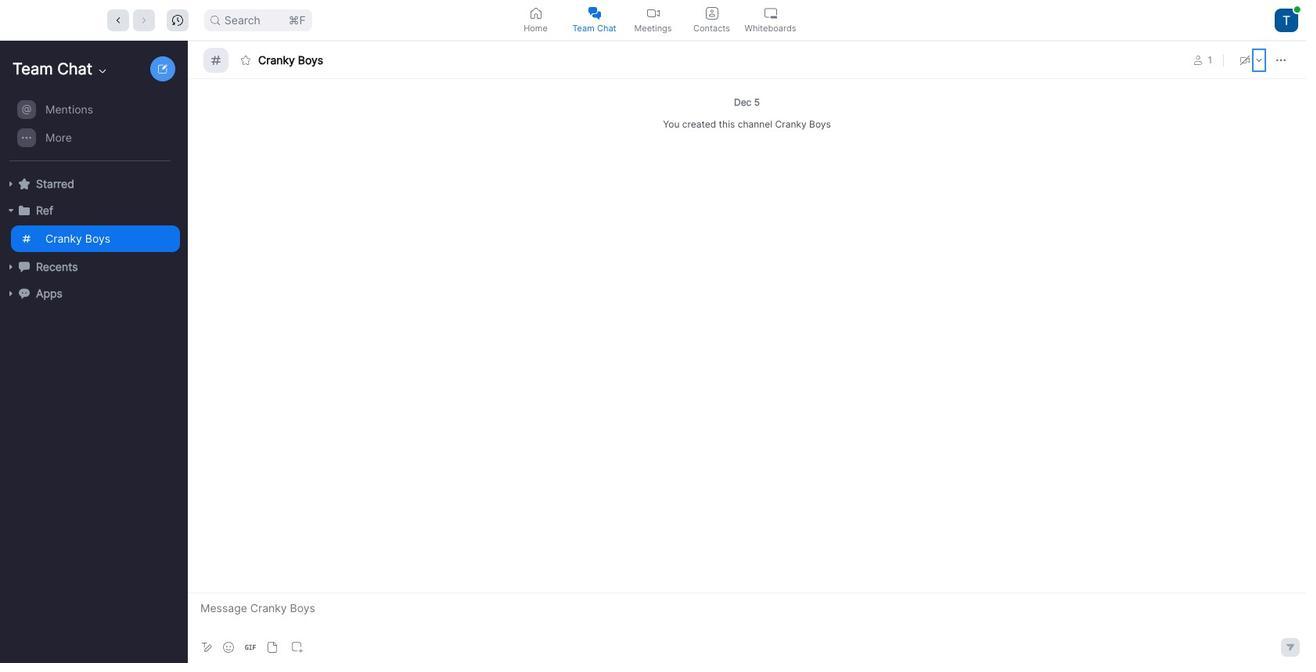 Task type: vqa. For each thing, say whether or not it's contained in the screenshot.
the left Cranky Boys
yes



Task type: locate. For each thing, give the bounding box(es) containing it.
cranky boys inside tree
[[45, 232, 111, 245]]

0 vertical spatial star image
[[241, 55, 251, 65]]

cranky boys down ref tree item
[[45, 232, 111, 245]]

0 horizontal spatial team chat
[[13, 59, 92, 78]]

tab list
[[506, 0, 800, 40]]

starred
[[36, 177, 74, 190]]

boys
[[298, 53, 323, 66], [810, 118, 831, 130], [85, 232, 111, 245]]

file image
[[267, 642, 278, 653], [267, 642, 278, 653]]

1 vertical spatial team
[[13, 59, 53, 78]]

chat up mentions
[[57, 59, 92, 78]]

cranky boys
[[258, 53, 323, 66], [45, 232, 111, 245]]

0 horizontal spatial team
[[13, 59, 53, 78]]

tab list containing home
[[506, 0, 800, 40]]

profile contact image
[[706, 7, 718, 19]]

2 vertical spatial cranky
[[45, 232, 82, 245]]

you created this channel cranky boys
[[663, 118, 831, 130]]

1 button
[[1187, 50, 1220, 69]]

0 horizontal spatial cranky
[[45, 232, 82, 245]]

cranky boys down ⌘f
[[258, 53, 323, 66]]

1 vertical spatial cranky boys
[[45, 232, 111, 245]]

emoji image
[[223, 642, 234, 653]]

star image inside tree item
[[19, 178, 30, 189]]

team chat image
[[588, 7, 601, 19]]

chat image
[[19, 261, 30, 272], [19, 261, 30, 272]]

tree
[[0, 94, 185, 323]]

home small image
[[530, 7, 542, 19], [530, 7, 542, 19]]

chevron left small image
[[113, 14, 124, 25]]

you
[[663, 118, 680, 130]]

star image left starred
[[19, 178, 30, 189]]

video off image
[[1241, 55, 1250, 65]]

group
[[0, 96, 180, 161]]

1 horizontal spatial team
[[573, 22, 595, 33]]

1 horizontal spatial chat
[[597, 22, 617, 33]]

cranky down ⌘f
[[258, 53, 295, 66]]

1 horizontal spatial team chat
[[573, 22, 617, 33]]

2 horizontal spatial cranky
[[775, 118, 807, 130]]

0 horizontal spatial cranky boys
[[45, 232, 111, 245]]

recents
[[36, 260, 78, 273]]

avatar image
[[1275, 8, 1299, 32]]

boys down ⌘f
[[298, 53, 323, 66]]

format image
[[200, 641, 213, 654], [200, 641, 213, 654]]

1 horizontal spatial star image
[[241, 55, 251, 65]]

0 horizontal spatial chat
[[57, 59, 92, 78]]

star image right number italic icon
[[241, 55, 251, 65]]

boys down ref tree item
[[85, 232, 111, 245]]

mentions
[[45, 103, 93, 116]]

0 horizontal spatial star image
[[19, 178, 30, 189]]

0 vertical spatial team
[[573, 22, 595, 33]]

video off image
[[1241, 55, 1250, 65]]

group containing mentions
[[0, 96, 180, 161]]

team chat
[[573, 22, 617, 33], [13, 59, 92, 78]]

cranky up recents on the top left of the page
[[45, 232, 82, 245]]

1 horizontal spatial boys
[[298, 53, 323, 66]]

chatbot image
[[19, 288, 30, 299]]

triangle right image for ref
[[6, 206, 16, 215]]

star image left starred
[[19, 178, 30, 189]]

0 vertical spatial cranky
[[258, 53, 295, 66]]

2 horizontal spatial boys
[[810, 118, 831, 130]]

new image
[[158, 64, 168, 74]]

gif image
[[245, 642, 256, 653]]

emoji image
[[223, 642, 234, 653]]

ref
[[36, 204, 53, 217]]

video on image
[[647, 7, 660, 19]]

team chat up mentions
[[13, 59, 92, 78]]

online image
[[1295, 6, 1301, 12]]

0 vertical spatial team chat
[[573, 22, 617, 33]]

boys right the channel
[[810, 118, 831, 130]]

recents tree item
[[6, 254, 180, 280]]

star image right number italic icon
[[241, 55, 251, 65]]

0 horizontal spatial boys
[[85, 232, 111, 245]]

channel
[[738, 118, 773, 130]]

cranky
[[258, 53, 295, 66], [775, 118, 807, 130], [45, 232, 82, 245]]

team down team chat icon
[[573, 22, 595, 33]]

folder image
[[19, 205, 30, 216], [19, 205, 30, 216]]

team
[[573, 22, 595, 33], [13, 59, 53, 78]]

profile contact image
[[706, 7, 718, 19]]

search
[[225, 13, 261, 26]]

1 vertical spatial star image
[[19, 178, 30, 189]]

triangle right image
[[6, 179, 16, 189], [6, 289, 16, 298], [6, 289, 16, 298]]

chevron down small image
[[96, 65, 109, 77], [96, 65, 109, 77]]

new image
[[158, 64, 168, 74]]

chat
[[597, 22, 617, 33], [57, 59, 92, 78]]

profile image
[[1194, 55, 1204, 65], [1194, 55, 1204, 65]]

star image
[[241, 55, 251, 65], [19, 178, 30, 189]]

star image
[[241, 55, 251, 65], [19, 178, 30, 189]]

magnifier image
[[210, 15, 220, 25]]

this
[[719, 118, 735, 130]]

1 vertical spatial star image
[[19, 178, 30, 189]]

video on image
[[647, 7, 660, 19]]

0 vertical spatial cranky boys
[[258, 53, 323, 66]]

more options for meeting, menu button, submenu image
[[1255, 55, 1264, 65], [1255, 55, 1264, 65]]

cranky right the channel
[[775, 118, 807, 130]]

2 vertical spatial boys
[[85, 232, 111, 245]]

screenshot image
[[292, 642, 303, 653], [292, 642, 303, 653]]

0 vertical spatial chat
[[597, 22, 617, 33]]

meetings button
[[624, 0, 683, 40]]

contacts button
[[683, 0, 741, 40]]

team chat down team chat image
[[573, 22, 617, 33]]

tree containing mentions
[[0, 94, 185, 323]]

triangle right image
[[6, 179, 16, 189], [6, 206, 16, 215], [6, 206, 16, 215], [6, 262, 16, 272], [6, 262, 16, 272]]

chevron left small image
[[113, 14, 124, 25]]

whiteboard small image
[[764, 7, 777, 19], [764, 7, 777, 19]]

history image
[[172, 14, 183, 25]]

triangle right image for starred
[[6, 179, 16, 189]]

1 vertical spatial cranky
[[775, 118, 807, 130]]

team up mentions
[[13, 59, 53, 78]]

number italic image
[[211, 55, 221, 65]]

0 horizontal spatial star image
[[19, 178, 30, 189]]

dec 5
[[734, 96, 760, 108]]

contacts
[[694, 22, 730, 33]]

chatbot image
[[19, 288, 30, 299]]

1 horizontal spatial star image
[[241, 55, 251, 65]]

0 vertical spatial boys
[[298, 53, 323, 66]]

apps
[[36, 287, 63, 300]]

online image
[[1295, 6, 1301, 12]]

ellipses horizontal image
[[1277, 55, 1286, 65], [1277, 55, 1286, 65]]

gif image
[[245, 642, 256, 653]]

chat down team chat image
[[597, 22, 617, 33]]

team chat image
[[588, 7, 601, 19]]



Task type: describe. For each thing, give the bounding box(es) containing it.
boys inside tree
[[85, 232, 111, 245]]

created
[[682, 118, 716, 130]]

chat inside button
[[597, 22, 617, 33]]

1 vertical spatial team chat
[[13, 59, 92, 78]]

team chat button
[[565, 0, 624, 40]]

1 vertical spatial chat
[[57, 59, 92, 78]]

1 horizontal spatial cranky boys
[[258, 53, 323, 66]]

1 vertical spatial boys
[[810, 118, 831, 130]]

whiteboards button
[[741, 0, 800, 40]]

triangle right image for apps
[[6, 289, 16, 298]]

meetings
[[634, 22, 672, 33]]

1
[[1208, 54, 1213, 65]]

triangle right image for recents
[[6, 262, 16, 272]]

0 vertical spatial star image
[[241, 55, 251, 65]]

number italic image
[[211, 55, 221, 65]]

ref tree item
[[6, 197, 180, 224]]

5
[[754, 96, 760, 108]]

triangle right image for starred
[[6, 179, 16, 189]]

group inside tree
[[0, 96, 180, 161]]

⌘f
[[289, 13, 306, 26]]

home
[[524, 22, 548, 33]]

more button
[[11, 124, 180, 151]]

history image
[[172, 14, 183, 25]]

dec
[[734, 96, 752, 108]]

star image inside tree item
[[19, 178, 30, 189]]

1 horizontal spatial cranky
[[258, 53, 295, 66]]

whiteboards
[[745, 22, 797, 33]]

team inside button
[[573, 22, 595, 33]]

magnifier image
[[210, 15, 220, 25]]

more
[[45, 131, 72, 144]]

home button
[[506, 0, 565, 40]]

team chat inside button
[[573, 22, 617, 33]]

cranky inside tree
[[45, 232, 82, 245]]

mentions button
[[11, 96, 180, 123]]

starred tree item
[[6, 171, 180, 197]]

apps tree item
[[6, 280, 180, 307]]



